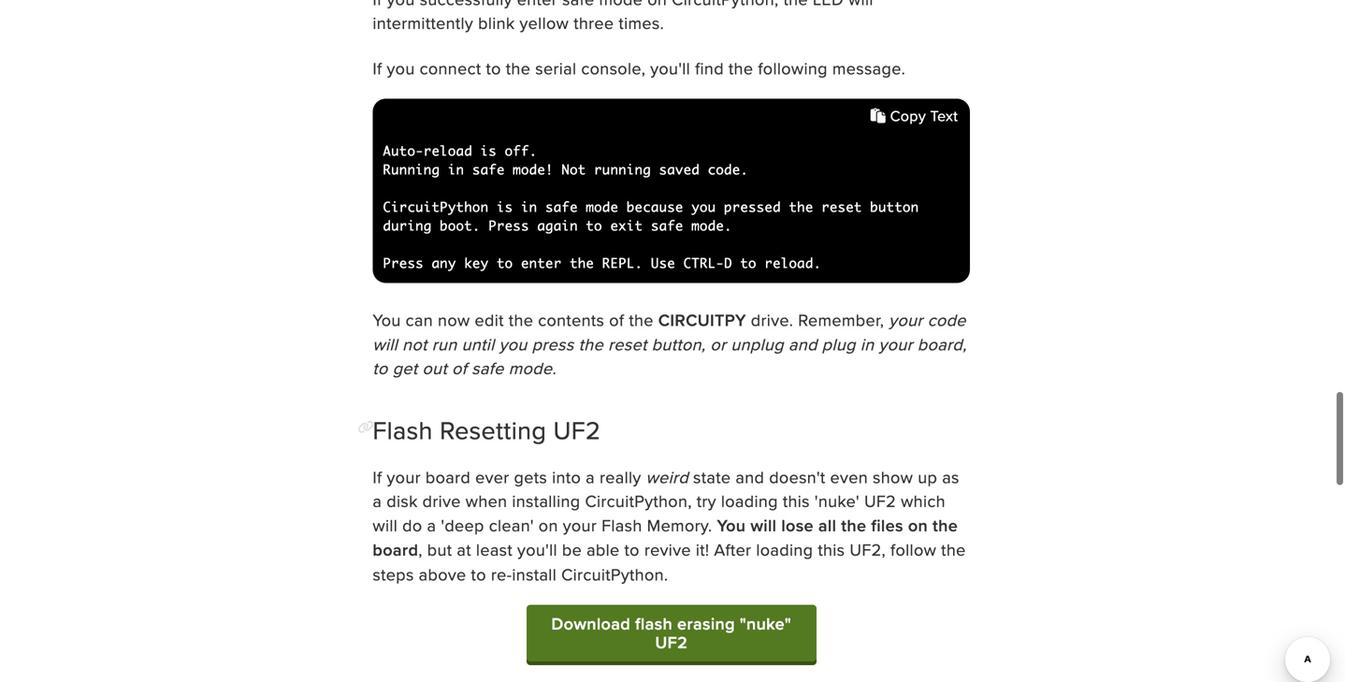 Task type: describe. For each thing, give the bounding box(es) containing it.
will inside if you successfully enter safe mode on circuitpython, the led will intermittently blink yellow three times.
[[849, 0, 874, 11]]

link image
[[358, 421, 375, 434]]

unplug
[[731, 332, 784, 356]]

to right the d
[[741, 255, 757, 271]]

weird
[[646, 465, 689, 489]]

0 vertical spatial flash
[[373, 412, 433, 448]]

of inside your code will not run until you press the reset button, or unplug and plug in your board, to get out of safe mode.
[[452, 356, 467, 380]]

the inside if you successfully enter safe mode on circuitpython, the led will intermittently blink yellow three times.
[[784, 0, 809, 11]]

ever
[[476, 465, 510, 489]]

download flash erasing "nuke" uf2
[[552, 612, 792, 655]]

pressed
[[724, 199, 781, 215]]

0 vertical spatial press
[[489, 218, 529, 234]]

will inside the you will lose all the files on the board
[[751, 513, 777, 538]]

show
[[873, 465, 914, 489]]

1 horizontal spatial a
[[427, 513, 436, 537]]

gets
[[514, 465, 548, 489]]

repl.
[[603, 255, 643, 271]]

ctrl-
[[684, 255, 724, 271]]

, but at least you'll be able to revive it! after loading this uf2, follow the steps above to re-install circuitpython.
[[373, 538, 966, 586]]

3 if from the top
[[373, 465, 382, 489]]

0 horizontal spatial a
[[373, 489, 382, 513]]

message.
[[833, 56, 906, 80]]

resetting
[[440, 412, 547, 448]]

able
[[587, 538, 620, 562]]

safe inside if you successfully enter safe mode on circuitpython, the led will intermittently blink yellow three times.
[[562, 0, 595, 11]]

you inside your code will not run until you press the reset button, or unplug and plug in your board, to get out of safe mode.
[[499, 332, 528, 356]]

safe down off. on the left top of page
[[473, 162, 505, 178]]

install
[[512, 562, 557, 586]]

code
[[928, 308, 967, 332]]

board,
[[918, 332, 967, 356]]

auto-
[[383, 143, 424, 159]]

copy
[[891, 105, 927, 126]]

you'll inside , but at least you'll be able to revive it! after loading this uf2, follow the steps above to re-install circuitpython.
[[518, 538, 558, 562]]

the right edit
[[509, 308, 534, 332]]

it!
[[696, 538, 710, 562]]

circuitpython
[[383, 199, 489, 215]]

contents
[[538, 308, 605, 332]]

use
[[651, 255, 676, 271]]

exit
[[611, 218, 643, 234]]

revive
[[645, 538, 692, 562]]

auto-reload is off. running in safe mode! not running saved code. circuitpython is in safe mode because you pressed the reset button during boot. press again to exit safe mode. press any key to enter the repl. use ctrl-d to reload.
[[383, 143, 928, 271]]

again
[[538, 218, 578, 234]]

'nuke'
[[815, 489, 860, 513]]

the down which on the bottom right
[[933, 513, 958, 538]]

after
[[714, 538, 752, 562]]

intermittently
[[373, 11, 474, 35]]

your inside state and doesn't even show up as a disk drive when installing circuitpython, try loading this 'nuke' uf2 which will do a 'deep clean' on your flash memory.
[[563, 513, 597, 537]]

uf2 inside download flash erasing "nuke" uf2
[[655, 630, 688, 655]]

three
[[574, 11, 614, 35]]

if you successfully enter safe mode on circuitpython, the led will intermittently blink yellow three times.
[[373, 0, 874, 35]]

circuitpython, inside state and doesn't even show up as a disk drive when installing circuitpython, try loading this 'nuke' uf2 which will do a 'deep clean' on your flash memory.
[[585, 489, 692, 513]]

button
[[871, 199, 919, 215]]

you for can
[[373, 308, 401, 332]]

because
[[627, 199, 684, 215]]

d
[[724, 255, 733, 271]]

try
[[697, 489, 717, 513]]

key
[[464, 255, 489, 271]]

the up button,
[[629, 308, 654, 332]]

you left connect
[[387, 56, 415, 80]]

code element element
[[373, 99, 971, 289]]

serial
[[536, 56, 577, 80]]

your up disk
[[387, 465, 421, 489]]

you can now edit the contents of the circuitpy drive. remember,
[[373, 308, 889, 332]]

get
[[393, 356, 418, 380]]

this inside , but at least you'll be able to revive it! after loading this uf2, follow the steps above to re-install circuitpython.
[[818, 538, 845, 562]]

reset inside auto-reload is off. running in safe mode! not running saved code. circuitpython is in safe mode because you pressed the reset button during boot. press again to exit safe mode. press any key to enter the repl. use ctrl-d to reload.
[[822, 199, 863, 215]]

1 vertical spatial press
[[383, 255, 424, 271]]

be
[[562, 538, 582, 562]]

enter inside auto-reload is off. running in safe mode! not running saved code. circuitpython is in safe mode because you pressed the reset button during boot. press again to exit safe mode. press any key to enter the repl. use ctrl-d to reload.
[[521, 255, 562, 271]]

enter inside if you successfully enter safe mode on circuitpython, the led will intermittently blink yellow three times.
[[517, 0, 558, 11]]

0 vertical spatial uf2
[[554, 412, 601, 448]]

board inside the you will lose all the files on the board
[[373, 538, 419, 562]]

during
[[383, 218, 432, 234]]

in inside your code will not run until you press the reset button, or unplug and plug in your board, to get out of safe mode.
[[861, 332, 875, 356]]

at
[[457, 538, 472, 562]]

on for the
[[648, 0, 667, 11]]

files
[[872, 513, 904, 538]]

clipboard image
[[871, 108, 886, 123]]

to right able
[[625, 538, 640, 562]]

as
[[943, 465, 960, 489]]

uf2,
[[850, 538, 886, 562]]

on inside state and doesn't even show up as a disk drive when installing circuitpython, try loading this 'nuke' uf2 which will do a 'deep clean' on your flash memory.
[[539, 513, 558, 537]]

up
[[918, 465, 938, 489]]

to right connect
[[486, 56, 501, 80]]

reload
[[424, 143, 473, 159]]

button,
[[652, 332, 706, 356]]

yellow
[[520, 11, 569, 35]]

loading inside , but at least you'll be able to revive it! after loading this uf2, follow the steps above to re-install circuitpython.
[[757, 538, 814, 562]]

mode inside auto-reload is off. running in safe mode! not running saved code. circuitpython is in safe mode because you pressed the reset button during boot. press again to exit safe mode. press any key to enter the repl. use ctrl-d to reload.
[[586, 199, 619, 215]]

above
[[419, 562, 467, 586]]

to left exit
[[586, 218, 603, 234]]

"nuke"
[[740, 612, 792, 636]]

to left re-
[[471, 562, 487, 586]]

doesn't
[[770, 465, 826, 489]]

but
[[428, 538, 452, 562]]

saved
[[659, 162, 700, 178]]

off.
[[505, 143, 538, 159]]

to inside your code will not run until you press the reset button, or unplug and plug in your board, to get out of safe mode.
[[373, 356, 388, 380]]

running
[[594, 162, 651, 178]]

safe inside your code will not run until you press the reset button, or unplug and plug in your board, to get out of safe mode.
[[472, 356, 504, 380]]

flash inside state and doesn't even show up as a disk drive when installing circuitpython, try loading this 'nuke' uf2 which will do a 'deep clean' on your flash memory.
[[602, 513, 643, 537]]

2 horizontal spatial a
[[586, 465, 595, 489]]

really
[[600, 465, 642, 489]]

blink
[[478, 11, 515, 35]]

connect
[[420, 56, 482, 80]]

you will lose all the files on the board
[[373, 513, 958, 562]]

can
[[406, 308, 433, 332]]

running
[[383, 162, 440, 178]]



Task type: locate. For each thing, give the bounding box(es) containing it.
press right boot.
[[489, 218, 529, 234]]

1 vertical spatial and
[[736, 465, 765, 489]]

1 horizontal spatial uf2
[[655, 630, 688, 655]]

reset inside your code will not run until you press the reset button, or unplug and plug in your board, to get out of safe mode.
[[608, 332, 647, 356]]

your left board, at the right of the page
[[879, 332, 913, 356]]

now
[[438, 308, 470, 332]]

enter down again
[[521, 255, 562, 271]]

mode!
[[513, 162, 554, 178]]

0 horizontal spatial uf2
[[554, 412, 601, 448]]

0 vertical spatial this
[[783, 489, 810, 513]]

in right plug
[[861, 332, 875, 356]]

this down doesn't
[[783, 489, 810, 513]]

your left code
[[889, 308, 923, 332]]

or
[[711, 332, 727, 356]]

the left led
[[784, 0, 809, 11]]

will left do
[[373, 513, 398, 537]]

follow
[[891, 538, 937, 562]]

flash
[[373, 412, 433, 448], [602, 513, 643, 537]]

reload.
[[765, 255, 822, 271]]

state
[[694, 465, 731, 489]]

if up 'intermittently' on the top left of the page
[[373, 0, 382, 11]]

you left can at the top left
[[373, 308, 401, 332]]

0 horizontal spatial you
[[373, 308, 401, 332]]

you
[[387, 0, 415, 11], [387, 56, 415, 80], [692, 199, 716, 215], [499, 332, 528, 356]]

plug
[[822, 332, 856, 356]]

of inside you can now edit the contents of the circuitpy drive. remember,
[[609, 308, 625, 332]]

which
[[901, 489, 946, 513]]

copy text
[[886, 105, 959, 126]]

0 horizontal spatial on
[[539, 513, 558, 537]]

1 horizontal spatial on
[[648, 0, 667, 11]]

1 if from the top
[[373, 0, 382, 11]]

on down "installing"
[[539, 513, 558, 537]]

0 horizontal spatial you'll
[[518, 538, 558, 562]]

of right out
[[452, 356, 467, 380]]

0 vertical spatial loading
[[721, 489, 779, 513]]

if for if you successfully enter safe mode on circuitpython, the led will intermittently blink yellow three times.
[[373, 0, 382, 11]]

safe down because
[[651, 218, 684, 234]]

will right led
[[849, 0, 874, 11]]

lose
[[782, 513, 814, 538]]

safe up again
[[546, 199, 578, 215]]

1 horizontal spatial of
[[609, 308, 625, 332]]

into
[[552, 465, 581, 489]]

on inside if you successfully enter safe mode on circuitpython, the led will intermittently blink yellow three times.
[[648, 0, 667, 11]]

if down 'intermittently' on the top left of the page
[[373, 56, 382, 80]]

find
[[695, 56, 724, 80]]

on up times.
[[648, 0, 667, 11]]

you'll up install
[[518, 538, 558, 562]]

2 horizontal spatial on
[[909, 513, 928, 538]]

page content region
[[358, 0, 971, 665]]

in down reload on the left top
[[448, 162, 464, 178]]

if down link icon
[[373, 465, 382, 489]]

the right the all at right
[[842, 513, 867, 538]]

state and doesn't even show up as a disk drive when installing circuitpython, try loading this 'nuke' uf2 which will do a 'deep clean' on your flash memory.
[[373, 465, 960, 537]]

clean'
[[489, 513, 534, 537]]

mode. up ctrl-
[[692, 218, 733, 234]]

the left serial
[[506, 56, 531, 80]]

edit
[[475, 308, 504, 332]]

the right follow
[[942, 538, 966, 562]]

1 vertical spatial board
[[373, 538, 419, 562]]

download flash erasing "nuke" uf2 link
[[527, 605, 817, 661]]

code.
[[708, 162, 749, 178]]

in up again
[[521, 199, 538, 215]]

a right do
[[427, 513, 436, 537]]

1 vertical spatial uf2
[[865, 489, 897, 513]]

uf2 inside state and doesn't even show up as a disk drive when installing circuitpython, try loading this 'nuke' uf2 which will do a 'deep clean' on your flash memory.
[[865, 489, 897, 513]]

0 horizontal spatial board
[[373, 538, 419, 562]]

the down contents
[[579, 332, 604, 356]]

0 vertical spatial mode
[[599, 0, 643, 11]]

0 horizontal spatial in
[[448, 162, 464, 178]]

will
[[849, 0, 874, 11], [373, 332, 398, 356], [373, 513, 398, 537], [751, 513, 777, 538]]

you inside if you successfully enter safe mode on circuitpython, the led will intermittently blink yellow three times.
[[387, 0, 415, 11]]

a left disk
[[373, 489, 382, 513]]

loading right the try
[[721, 489, 779, 513]]

you down edit
[[499, 332, 528, 356]]

on up follow
[[909, 513, 928, 538]]

installing
[[512, 489, 581, 513]]

your code will not run until you press the reset button, or unplug and plug in your board, to get out of safe mode.
[[373, 308, 967, 380]]

safe up three
[[562, 0, 595, 11]]

to left get
[[373, 356, 388, 380]]

the right find
[[729, 56, 754, 80]]

1 vertical spatial mode.
[[509, 356, 557, 380]]

1 vertical spatial enter
[[521, 255, 562, 271]]

1 horizontal spatial you'll
[[651, 56, 691, 80]]

if inside if you successfully enter safe mode on circuitpython, the led will intermittently blink yellow three times.
[[373, 0, 382, 11]]

text
[[931, 105, 959, 126]]

enter up the yellow
[[517, 0, 558, 11]]

1 vertical spatial if
[[373, 56, 382, 80]]

reset
[[822, 199, 863, 215], [608, 332, 647, 356]]

you'll left find
[[651, 56, 691, 80]]

button download flash erasing element
[[527, 605, 817, 665]]

0 horizontal spatial this
[[783, 489, 810, 513]]

disk
[[387, 489, 418, 513]]

even
[[831, 465, 869, 489]]

1 vertical spatial you
[[717, 513, 746, 538]]

flash resetting uf2
[[373, 412, 601, 448]]

successfully
[[420, 0, 513, 11]]

board up drive
[[426, 465, 471, 489]]

2 vertical spatial uf2
[[655, 630, 688, 655]]

safe down 'until'
[[472, 356, 504, 380]]

flash down get
[[373, 412, 433, 448]]

a right into
[[586, 465, 595, 489]]

circuitpython.
[[562, 562, 669, 586]]

you up 'intermittently' on the top left of the page
[[387, 0, 415, 11]]

steps
[[373, 562, 414, 586]]

loading inside state and doesn't even show up as a disk drive when installing circuitpython, try loading this 'nuke' uf2 which will do a 'deep clean' on your flash memory.
[[721, 489, 779, 513]]

0 vertical spatial of
[[609, 308, 625, 332]]

drive.
[[751, 308, 794, 332]]

1 vertical spatial loading
[[757, 538, 814, 562]]

will left not
[[373, 332, 398, 356]]

1 horizontal spatial in
[[521, 199, 538, 215]]

0 vertical spatial mode.
[[692, 218, 733, 234]]

of
[[609, 308, 625, 332], [452, 356, 467, 380]]

1 horizontal spatial this
[[818, 538, 845, 562]]

led
[[813, 0, 844, 11]]

0 horizontal spatial of
[[452, 356, 467, 380]]

and inside your code will not run until you press the reset button, or unplug and plug in your board, to get out of safe mode.
[[789, 332, 818, 356]]

1 vertical spatial in
[[521, 199, 538, 215]]

you'll
[[651, 56, 691, 80], [518, 538, 558, 562]]

the left repl.
[[570, 255, 594, 271]]

erasing
[[678, 612, 736, 636]]

the inside your code will not run until you press the reset button, or unplug and plug in your board, to get out of safe mode.
[[579, 332, 604, 356]]

a
[[586, 465, 595, 489], [373, 489, 382, 513], [427, 513, 436, 537]]

1 vertical spatial you'll
[[518, 538, 558, 562]]

you down code. on the top of the page
[[692, 199, 716, 215]]

will left lose
[[751, 513, 777, 538]]

you up after
[[717, 513, 746, 538]]

you inside you can now edit the contents of the circuitpy drive. remember,
[[373, 308, 401, 332]]

0 vertical spatial you
[[373, 308, 401, 332]]

mode. inside auto-reload is off. running in safe mode! not running saved code. circuitpython is in safe mode because you pressed the reset button during boot. press again to exit safe mode. press any key to enter the repl. use ctrl-d to reload.
[[692, 218, 733, 234]]

any
[[432, 255, 456, 271]]

copy text link
[[871, 105, 959, 126]]

circuitpython, down really
[[585, 489, 692, 513]]

1 vertical spatial flash
[[602, 513, 643, 537]]

1 horizontal spatial you
[[717, 513, 746, 538]]

safe
[[562, 0, 595, 11], [473, 162, 505, 178], [546, 199, 578, 215], [651, 218, 684, 234], [472, 356, 504, 380]]

0 horizontal spatial mode.
[[509, 356, 557, 380]]

mode up exit
[[586, 199, 619, 215]]

0 horizontal spatial flash
[[373, 412, 433, 448]]

this down the all at right
[[818, 538, 845, 562]]

you inside the you will lose all the files on the board
[[717, 513, 746, 538]]

0 vertical spatial if
[[373, 0, 382, 11]]

0 vertical spatial board
[[426, 465, 471, 489]]

in
[[448, 162, 464, 178], [521, 199, 538, 215], [861, 332, 875, 356]]

mode.
[[692, 218, 733, 234], [509, 356, 557, 380]]

and
[[789, 332, 818, 356], [736, 465, 765, 489]]

flash
[[635, 612, 673, 636]]

run
[[432, 332, 457, 356]]

least
[[476, 538, 513, 562]]

loading down lose
[[757, 538, 814, 562]]

,
[[419, 538, 423, 562]]

and right state
[[736, 465, 765, 489]]

1 vertical spatial reset
[[608, 332, 647, 356]]

will inside state and doesn't even show up as a disk drive when installing circuitpython, try loading this 'nuke' uf2 which will do a 'deep clean' on your flash memory.
[[373, 513, 398, 537]]

2 vertical spatial if
[[373, 465, 382, 489]]

0 vertical spatial you'll
[[651, 56, 691, 80]]

times.
[[619, 11, 665, 35]]

1 horizontal spatial reset
[[822, 199, 863, 215]]

0 vertical spatial in
[[448, 162, 464, 178]]

this inside state and doesn't even show up as a disk drive when installing circuitpython, try loading this 'nuke' uf2 which will do a 'deep clean' on your flash memory.
[[783, 489, 810, 513]]

0 horizontal spatial and
[[736, 465, 765, 489]]

console,
[[582, 56, 646, 80]]

1 horizontal spatial press
[[489, 218, 529, 234]]

1 horizontal spatial and
[[789, 332, 818, 356]]

enter
[[517, 0, 558, 11], [521, 255, 562, 271]]

0 vertical spatial reset
[[822, 199, 863, 215]]

2 if from the top
[[373, 56, 382, 80]]

circuitpython, inside if you successfully enter safe mode on circuitpython, the led will intermittently blink yellow three times.
[[672, 0, 779, 11]]

0 horizontal spatial reset
[[608, 332, 647, 356]]

0 vertical spatial circuitpython,
[[672, 0, 779, 11]]

0 horizontal spatial press
[[383, 255, 424, 271]]

and left plug
[[789, 332, 818, 356]]

2 horizontal spatial uf2
[[865, 489, 897, 513]]

reset left "button"
[[822, 199, 863, 215]]

0 vertical spatial is
[[481, 143, 497, 159]]

2 horizontal spatial in
[[861, 332, 875, 356]]

1 vertical spatial is
[[497, 199, 513, 215]]

1 horizontal spatial flash
[[602, 513, 643, 537]]

circuitpython, up find
[[672, 0, 779, 11]]

remember,
[[799, 308, 885, 332]]

1 vertical spatial of
[[452, 356, 467, 380]]

reset down you can now edit the contents of the circuitpy drive. remember,
[[608, 332, 647, 356]]

1 vertical spatial mode
[[586, 199, 619, 215]]

circuitpython,
[[672, 0, 779, 11], [585, 489, 692, 513]]

download
[[552, 612, 631, 636]]

1 vertical spatial circuitpython,
[[585, 489, 692, 513]]

when
[[466, 489, 508, 513]]

if you connect to the serial console, you'll find the following message.
[[373, 56, 906, 80]]

you inside auto-reload is off. running in safe mode! not running saved code. circuitpython is in safe mode because you pressed the reset button during boot. press again to exit safe mode. press any key to enter the repl. use ctrl-d to reload.
[[692, 199, 716, 215]]

memory.
[[647, 513, 713, 537]]

the inside , but at least you'll be able to revive it! after loading this uf2, follow the steps above to re-install circuitpython.
[[942, 538, 966, 562]]

the right pressed
[[789, 199, 814, 215]]

you for will
[[717, 513, 746, 538]]

following
[[758, 56, 828, 80]]

2 vertical spatial in
[[861, 332, 875, 356]]

1 horizontal spatial board
[[426, 465, 471, 489]]

until
[[462, 332, 495, 356]]

mode. inside your code will not run until you press the reset button, or unplug and plug in your board, to get out of safe mode.
[[509, 356, 557, 380]]

will inside your code will not run until you press the reset button, or unplug and plug in your board, to get out of safe mode.
[[373, 332, 398, 356]]

press down during
[[383, 255, 424, 271]]

mode inside if you successfully enter safe mode on circuitpython, the led will intermittently blink yellow three times.
[[599, 0, 643, 11]]

your up 'be'
[[563, 513, 597, 537]]

and inside state and doesn't even show up as a disk drive when installing circuitpython, try loading this 'nuke' uf2 which will do a 'deep clean' on your flash memory.
[[736, 465, 765, 489]]

1 vertical spatial this
[[818, 538, 845, 562]]

boot.
[[440, 218, 481, 234]]

mode. down press
[[509, 356, 557, 380]]

drive
[[423, 489, 461, 513]]

on for board
[[909, 513, 928, 538]]

not
[[403, 332, 427, 356]]

1 horizontal spatial mode.
[[692, 218, 733, 234]]

circuitpy
[[659, 308, 747, 332]]

to right key at the left
[[497, 255, 513, 271]]

'deep
[[441, 513, 485, 537]]

of right contents
[[609, 308, 625, 332]]

is down mode!
[[497, 199, 513, 215]]

0 vertical spatial and
[[789, 332, 818, 356]]

press
[[532, 332, 574, 356]]

on inside the you will lose all the files on the board
[[909, 513, 928, 538]]

if for if you connect to the serial console, you'll find the following message.
[[373, 56, 382, 80]]

you
[[373, 308, 401, 332], [717, 513, 746, 538]]

0 vertical spatial enter
[[517, 0, 558, 11]]

mode up times.
[[599, 0, 643, 11]]

flash up able
[[602, 513, 643, 537]]

board up steps
[[373, 538, 419, 562]]

is left off. on the left top of page
[[481, 143, 497, 159]]

if your board ever gets into a really weird
[[373, 465, 689, 489]]

not
[[562, 162, 586, 178]]



Task type: vqa. For each thing, say whether or not it's contained in the screenshot.
2nd Adafruit from the bottom of the page
no



